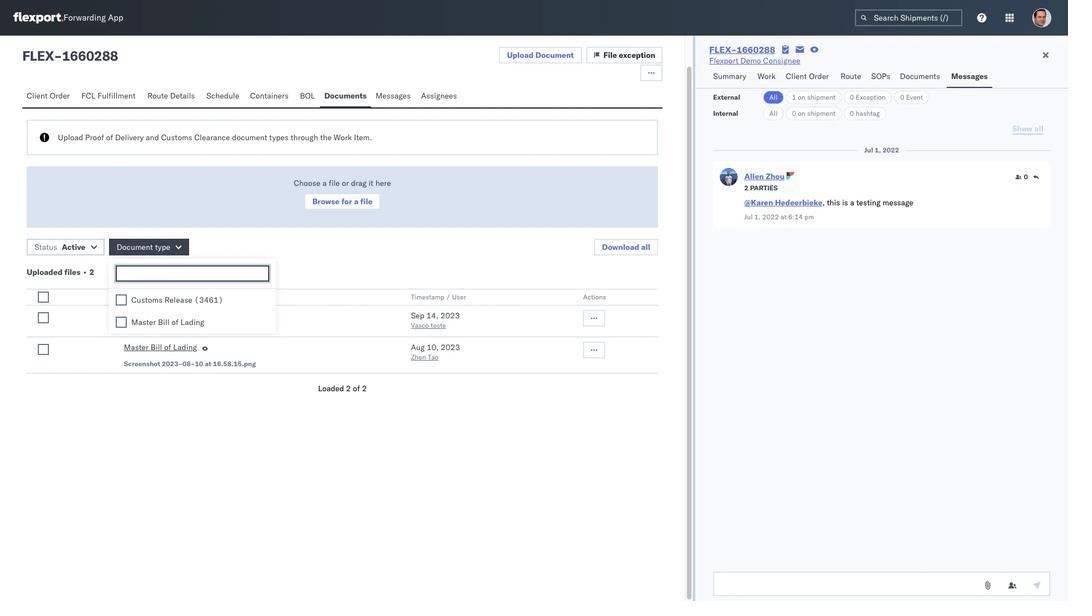 Task type: vqa. For each thing, say whether or not it's contained in the screenshot.
topmost FLEX-2130387
no



Task type: describe. For each thing, give the bounding box(es) containing it.
of right loaded at the left bottom
[[353, 383, 360, 393]]

route for route
[[841, 71, 862, 81]]

,
[[823, 198, 825, 208]]

0 vertical spatial 1,
[[875, 146, 881, 154]]

2023- inside customs release (3461) screenshot 2023-09-13 at 9.11.30 am.png
[[162, 323, 183, 332]]

proof
[[85, 132, 104, 142]]

flex - 1660288
[[22, 47, 118, 64]]

release for customs release (3461) screenshot 2023-09-13 at 9.11.30 am.png
[[157, 311, 185, 321]]

bol
[[300, 91, 315, 101]]

filename
[[181, 293, 210, 301]]

allen zhou button
[[745, 171, 785, 181]]

hashtag
[[856, 109, 880, 117]]

file inside browse for a file button
[[361, 196, 373, 206]]

types
[[269, 132, 289, 142]]

forwarding app link
[[13, 12, 123, 23]]

loaded
[[318, 383, 344, 393]]

1 vertical spatial client order
[[27, 91, 70, 101]]

0 horizontal spatial messages button
[[371, 86, 417, 107]]

0 vertical spatial file
[[329, 178, 340, 188]]

fulfillment
[[98, 91, 136, 101]]

vasco
[[411, 321, 429, 329]]

13
[[195, 323, 203, 332]]

assignees
[[421, 91, 457, 101]]

flexport. image
[[13, 12, 63, 23]]

actions
[[583, 293, 606, 301]]

upload proof of delivery and customs clearance document types through the work item.
[[58, 132, 372, 142]]

document type
[[117, 242, 170, 252]]

@karen hedeerbieke , this is a testing message jul 1, 2022 at 6:14 pm
[[745, 198, 914, 221]]

customs release (3461)
[[131, 295, 223, 305]]

active
[[62, 242, 85, 252]]

files
[[64, 267, 80, 277]]

customs release (3461) link
[[124, 310, 216, 323]]

0 vertical spatial customs
[[161, 132, 192, 142]]

2 vertical spatial at
[[205, 360, 211, 368]]

master inside list box
[[131, 317, 156, 327]]

details
[[170, 91, 195, 101]]

0 for 0 event
[[901, 93, 905, 101]]

all for 0
[[770, 109, 778, 117]]

parties
[[750, 184, 778, 192]]

1 horizontal spatial messages button
[[947, 66, 993, 88]]

shipment for 1 on shipment
[[808, 93, 836, 101]]

∙
[[82, 267, 88, 277]]

messages for messages button to the left
[[376, 91, 411, 101]]

documents for rightmost documents button
[[900, 71, 941, 81]]

order for client order button to the left
[[50, 91, 70, 101]]

on for 0
[[798, 109, 806, 117]]

external
[[713, 93, 740, 101]]

14,
[[427, 311, 439, 321]]

1 on shipment
[[792, 93, 836, 101]]

for
[[342, 196, 352, 206]]

1 vertical spatial client
[[27, 91, 48, 101]]

flex
[[22, 47, 54, 64]]

1 vertical spatial bill
[[151, 342, 162, 352]]

through
[[291, 132, 318, 142]]

timestamp
[[411, 293, 445, 301]]

type
[[159, 293, 174, 301]]

flexport demo consignee link
[[710, 55, 801, 66]]

08-
[[183, 360, 195, 368]]

@karen hedeerbieke button
[[745, 198, 823, 208]]

file exception
[[604, 50, 656, 60]]

drag
[[351, 178, 367, 188]]

0 event
[[901, 93, 923, 101]]

16.58.15.png
[[213, 360, 256, 368]]

tao
[[428, 353, 439, 361]]

status active
[[35, 242, 85, 252]]

item.
[[354, 132, 372, 142]]

message
[[883, 198, 914, 208]]

loaded 2 of 2
[[318, 383, 367, 393]]

consignee
[[763, 56, 801, 66]]

route button
[[836, 66, 867, 88]]

flexport demo consignee
[[710, 56, 801, 66]]

screenshot 2023-08-10 at 16.58.15.png
[[124, 360, 256, 368]]

download
[[602, 242, 639, 252]]

2023 for sep 14, 2023
[[441, 311, 460, 321]]

aug 10, 2023 zhen tao
[[411, 342, 460, 361]]

upload document button
[[499, 47, 582, 63]]

is
[[843, 198, 848, 208]]

9.11.30
[[213, 323, 238, 332]]

schedule button
[[202, 86, 246, 107]]

zhen
[[411, 353, 426, 361]]

document type / filename button
[[122, 291, 389, 302]]

browse for a file
[[312, 196, 373, 206]]

0 exception
[[850, 93, 886, 101]]

allen zhou
[[745, 171, 785, 181]]

1 vertical spatial master bill of lading
[[124, 342, 197, 352]]

clearance
[[194, 132, 230, 142]]

this
[[827, 198, 840, 208]]

document
[[232, 132, 267, 142]]

jul inside "@karen hedeerbieke , this is a testing message jul 1, 2022 at 6:14 pm"
[[745, 213, 753, 221]]

app
[[108, 13, 123, 23]]

sops
[[872, 71, 891, 81]]

flex-
[[710, 44, 737, 55]]

0 for 0 hashtag
[[850, 109, 854, 117]]

summary button
[[709, 66, 753, 88]]

choose a file or drag it here
[[294, 178, 391, 188]]

master bill of lading inside list box
[[131, 317, 204, 327]]

teste
[[431, 321, 446, 329]]

1 horizontal spatial documents button
[[896, 66, 947, 88]]

assignees button
[[417, 86, 464, 107]]

containers
[[250, 91, 289, 101]]

/ inside button
[[446, 293, 450, 301]]

customs for customs release (3461)
[[131, 295, 163, 305]]

download all button
[[595, 239, 658, 255]]

all button for 1
[[764, 91, 784, 104]]

document type / filename
[[124, 293, 210, 301]]

flex-1660288
[[710, 44, 776, 55]]

containers button
[[246, 86, 296, 107]]

Search Shipments (/) text field
[[855, 9, 963, 26]]

at inside customs release (3461) screenshot 2023-09-13 at 9.11.30 am.png
[[205, 323, 211, 332]]

document type button
[[109, 239, 189, 255]]

(3461) for customs release (3461) screenshot 2023-09-13 at 9.11.30 am.png
[[187, 311, 216, 321]]



Task type: locate. For each thing, give the bounding box(es) containing it.
bill
[[158, 317, 170, 327], [151, 342, 162, 352]]

release down "customs release (3461)"
[[157, 311, 185, 321]]

-
[[54, 47, 62, 64]]

file down it
[[361, 196, 373, 206]]

0 vertical spatial messages
[[952, 71, 988, 81]]

screenshot inside customs release (3461) screenshot 2023-09-13 at 9.11.30 am.png
[[124, 323, 160, 332]]

1 / from the left
[[175, 293, 179, 301]]

0 horizontal spatial jul
[[745, 213, 753, 221]]

screenshot
[[124, 323, 160, 332], [124, 360, 160, 368]]

0 vertical spatial master
[[131, 317, 156, 327]]

1 vertical spatial 1,
[[755, 213, 761, 221]]

document for document type
[[117, 242, 153, 252]]

1 all button from the top
[[764, 91, 784, 104]]

/ right type
[[175, 293, 179, 301]]

bill down type
[[158, 317, 170, 327]]

1 vertical spatial screenshot
[[124, 360, 160, 368]]

2 all from the top
[[770, 109, 778, 117]]

1 vertical spatial documents
[[324, 91, 367, 101]]

0 horizontal spatial 1,
[[755, 213, 761, 221]]

1 horizontal spatial a
[[354, 196, 359, 206]]

0 for 0 on shipment
[[792, 109, 796, 117]]

documents button up event on the top of page
[[896, 66, 947, 88]]

release for customs release (3461)
[[165, 295, 192, 305]]

of up screenshot 2023-08-10 at 16.58.15.png
[[164, 342, 171, 352]]

2 on from the top
[[798, 109, 806, 117]]

document inside button
[[117, 242, 153, 252]]

1 vertical spatial 2022
[[763, 213, 779, 221]]

route left details
[[147, 91, 168, 101]]

1 horizontal spatial work
[[758, 71, 776, 81]]

1660288 down forwarding app on the top left of page
[[62, 47, 118, 64]]

0 vertical spatial 2023
[[441, 311, 460, 321]]

0 inside button
[[1024, 173, 1028, 181]]

screenshot down master bill of lading link
[[124, 360, 160, 368]]

None checkbox
[[38, 292, 49, 303], [38, 344, 49, 355], [38, 292, 49, 303], [38, 344, 49, 355]]

1 vertical spatial at
[[205, 323, 211, 332]]

1 vertical spatial work
[[334, 132, 352, 142]]

release
[[165, 295, 192, 305], [157, 311, 185, 321]]

1 vertical spatial 2023
[[441, 342, 460, 352]]

0 vertical spatial upload
[[507, 50, 534, 60]]

1 horizontal spatial documents
[[900, 71, 941, 81]]

1 horizontal spatial jul
[[865, 146, 874, 154]]

at right 13
[[205, 323, 211, 332]]

1, down @karen
[[755, 213, 761, 221]]

2023- up master bill of lading link
[[162, 323, 183, 332]]

1660288 up "flexport demo consignee"
[[737, 44, 776, 55]]

of inside master bill of lading link
[[164, 342, 171, 352]]

all for 1
[[770, 93, 778, 101]]

6:14
[[789, 213, 803, 221]]

all button left the 1
[[764, 91, 784, 104]]

route for route details
[[147, 91, 168, 101]]

10,
[[427, 342, 439, 352]]

(3461) up 13
[[187, 311, 216, 321]]

1 2023- from the top
[[162, 323, 183, 332]]

1 on from the top
[[798, 93, 806, 101]]

shipment
[[808, 93, 836, 101], [808, 109, 836, 117]]

0 horizontal spatial file
[[329, 178, 340, 188]]

1 vertical spatial (3461)
[[187, 311, 216, 321]]

(3461) for customs release (3461)
[[194, 295, 223, 305]]

work button
[[753, 66, 782, 88]]

file left or
[[329, 178, 340, 188]]

on for 1
[[798, 93, 806, 101]]

the
[[320, 132, 332, 142]]

documents
[[900, 71, 941, 81], [324, 91, 367, 101]]

0 horizontal spatial 2022
[[763, 213, 779, 221]]

1 horizontal spatial 2022
[[883, 146, 900, 154]]

1 vertical spatial shipment
[[808, 109, 836, 117]]

2 vertical spatial customs
[[124, 311, 155, 321]]

customs up customs release (3461) link
[[131, 295, 163, 305]]

event
[[906, 93, 923, 101]]

/ left the 'user'
[[446, 293, 450, 301]]

documents right bol button
[[324, 91, 367, 101]]

0 for 0
[[1024, 173, 1028, 181]]

1 all from the top
[[770, 93, 778, 101]]

documents button right bol
[[320, 86, 371, 107]]

upload for upload proof of delivery and customs clearance document types through the work item.
[[58, 132, 83, 142]]

browse
[[312, 196, 340, 206]]

documents up event on the top of page
[[900, 71, 941, 81]]

0 vertical spatial documents
[[900, 71, 941, 81]]

1660288
[[737, 44, 776, 55], [62, 47, 118, 64]]

2023 up the teste
[[441, 311, 460, 321]]

(3461) up customs release (3461) screenshot 2023-09-13 at 9.11.30 am.png
[[194, 295, 223, 305]]

lading up 08-
[[173, 342, 197, 352]]

0 horizontal spatial documents button
[[320, 86, 371, 107]]

work down "flexport demo consignee"
[[758, 71, 776, 81]]

/ inside button
[[175, 293, 179, 301]]

1 horizontal spatial upload
[[507, 50, 534, 60]]

release inside list box
[[165, 295, 192, 305]]

2022 up message in the top right of the page
[[883, 146, 900, 154]]

customs
[[161, 132, 192, 142], [131, 295, 163, 305], [124, 311, 155, 321]]

master up master bill of lading link
[[131, 317, 156, 327]]

sops button
[[867, 66, 896, 88]]

at inside "@karen hedeerbieke , this is a testing message jul 1, 2022 at 6:14 pm"
[[781, 213, 787, 221]]

2022 down @karen
[[763, 213, 779, 221]]

0 vertical spatial lading
[[181, 317, 204, 327]]

work
[[758, 71, 776, 81], [334, 132, 352, 142]]

client down flex
[[27, 91, 48, 101]]

0 vertical spatial route
[[841, 71, 862, 81]]

master bill of lading down "customs release (3461)"
[[131, 317, 204, 327]]

1, inside "@karen hedeerbieke , this is a testing message jul 1, 2022 at 6:14 pm"
[[755, 213, 761, 221]]

1 vertical spatial customs
[[131, 295, 163, 305]]

0 horizontal spatial messages
[[376, 91, 411, 101]]

1 shipment from the top
[[808, 93, 836, 101]]

2 parties button
[[745, 183, 778, 193]]

0 vertical spatial at
[[781, 213, 787, 221]]

am.png
[[239, 323, 265, 332]]

release inside customs release (3461) screenshot 2023-09-13 at 9.11.30 am.png
[[157, 311, 185, 321]]

status
[[35, 242, 57, 252]]

0 vertical spatial release
[[165, 295, 192, 305]]

1 vertical spatial master
[[124, 342, 149, 352]]

(3461) inside customs release (3461) screenshot 2023-09-13 at 9.11.30 am.png
[[187, 311, 216, 321]]

1 vertical spatial lading
[[173, 342, 197, 352]]

0 horizontal spatial order
[[50, 91, 70, 101]]

0 vertical spatial jul
[[865, 146, 874, 154]]

customs inside list box
[[131, 295, 163, 305]]

bol button
[[296, 86, 320, 107]]

order up 1 on shipment at the right top
[[809, 71, 829, 81]]

2 shipment from the top
[[808, 109, 836, 117]]

0 horizontal spatial 1660288
[[62, 47, 118, 64]]

0 vertical spatial on
[[798, 93, 806, 101]]

flex-1660288 link
[[710, 44, 776, 55]]

demo
[[741, 56, 761, 66]]

1 vertical spatial 2023-
[[162, 360, 183, 368]]

None text field
[[120, 269, 268, 279]]

at right 10
[[205, 360, 211, 368]]

release up customs release (3461) link
[[165, 295, 192, 305]]

0 vertical spatial work
[[758, 71, 776, 81]]

at left 6:14
[[781, 213, 787, 221]]

forwarding
[[63, 13, 106, 23]]

1 vertical spatial all button
[[764, 107, 784, 120]]

2 / from the left
[[446, 293, 450, 301]]

user
[[452, 293, 466, 301]]

1 screenshot from the top
[[124, 323, 160, 332]]

2 horizontal spatial a
[[851, 198, 855, 208]]

1 horizontal spatial messages
[[952, 71, 988, 81]]

of
[[106, 132, 113, 142], [172, 317, 179, 327], [164, 342, 171, 352], [353, 383, 360, 393]]

master bill of lading down customs release (3461) link
[[124, 342, 197, 352]]

1 horizontal spatial order
[[809, 71, 829, 81]]

client order button up 1 on shipment at the right top
[[782, 66, 836, 88]]

0 horizontal spatial documents
[[324, 91, 367, 101]]

2023 inside "sep 14, 2023 vasco teste"
[[441, 311, 460, 321]]

1 vertical spatial jul
[[745, 213, 753, 221]]

0 horizontal spatial client order button
[[22, 86, 77, 107]]

jul down @karen
[[745, 213, 753, 221]]

1 vertical spatial all
[[770, 109, 778, 117]]

on
[[798, 93, 806, 101], [798, 109, 806, 117]]

master
[[131, 317, 156, 327], [124, 342, 149, 352]]

schedule
[[207, 91, 239, 101]]

10
[[195, 360, 203, 368]]

2 screenshot from the top
[[124, 360, 160, 368]]

all button
[[764, 91, 784, 104], [764, 107, 784, 120]]

1 vertical spatial file
[[361, 196, 373, 206]]

bill down customs release (3461) link
[[151, 342, 162, 352]]

a right choose
[[323, 178, 327, 188]]

0 vertical spatial order
[[809, 71, 829, 81]]

summary
[[713, 71, 747, 81]]

it
[[369, 178, 374, 188]]

of left '09-'
[[172, 317, 179, 327]]

a inside button
[[354, 196, 359, 206]]

sep 14, 2023 vasco teste
[[411, 311, 460, 329]]

client order left fcl
[[27, 91, 70, 101]]

here
[[376, 178, 391, 188]]

uploaded files ∙ 2
[[27, 267, 94, 277]]

work right the
[[334, 132, 352, 142]]

1 horizontal spatial 1,
[[875, 146, 881, 154]]

customs right and
[[161, 132, 192, 142]]

customs down "document type / filename"
[[124, 311, 155, 321]]

timestamp / user
[[411, 293, 466, 301]]

1 horizontal spatial client order
[[786, 71, 829, 81]]

2 vertical spatial document
[[124, 293, 157, 301]]

work inside button
[[758, 71, 776, 81]]

1, down the hashtag
[[875, 146, 881, 154]]

choose
[[294, 178, 321, 188]]

0 vertical spatial master bill of lading
[[131, 317, 204, 327]]

of inside list box
[[172, 317, 179, 327]]

master bill of lading link
[[124, 342, 197, 355]]

0 on shipment
[[792, 109, 836, 117]]

lading down filename
[[181, 317, 204, 327]]

1 vertical spatial messages
[[376, 91, 411, 101]]

a right "for"
[[354, 196, 359, 206]]

documents for the left documents button
[[324, 91, 367, 101]]

2023 right 10,
[[441, 342, 460, 352]]

2 all button from the top
[[764, 107, 784, 120]]

on right the 1
[[798, 93, 806, 101]]

customs for customs release (3461) screenshot 2023-09-13 at 9.11.30 am.png
[[124, 311, 155, 321]]

None checkbox
[[116, 294, 127, 306], [38, 312, 49, 323], [116, 317, 127, 328], [116, 294, 127, 306], [38, 312, 49, 323], [116, 317, 127, 328]]

0 hashtag
[[850, 109, 880, 117]]

a right 'is'
[[851, 198, 855, 208]]

route inside 'button'
[[841, 71, 862, 81]]

0 horizontal spatial client order
[[27, 91, 70, 101]]

route inside button
[[147, 91, 168, 101]]

route details
[[147, 91, 195, 101]]

1
[[792, 93, 796, 101]]

or
[[342, 178, 349, 188]]

file
[[329, 178, 340, 188], [361, 196, 373, 206]]

documents button
[[896, 66, 947, 88], [320, 86, 371, 107]]

0 horizontal spatial client
[[27, 91, 48, 101]]

0 for 0 exception
[[850, 93, 854, 101]]

0 vertical spatial client
[[786, 71, 807, 81]]

0 horizontal spatial a
[[323, 178, 327, 188]]

1 vertical spatial release
[[157, 311, 185, 321]]

document for document type / filename
[[124, 293, 157, 301]]

2
[[745, 184, 749, 192], [89, 267, 94, 277], [346, 383, 351, 393], [362, 383, 367, 393]]

1 vertical spatial document
[[117, 242, 153, 252]]

1 horizontal spatial /
[[446, 293, 450, 301]]

fcl fulfillment button
[[77, 86, 143, 107]]

0 vertical spatial screenshot
[[124, 323, 160, 332]]

09-
[[183, 323, 195, 332]]

master down customs release (3461) link
[[124, 342, 149, 352]]

zhou
[[766, 171, 785, 181]]

shipment up 0 on shipment
[[808, 93, 836, 101]]

0 horizontal spatial route
[[147, 91, 168, 101]]

messages for the right messages button
[[952, 71, 988, 81]]

None text field
[[713, 572, 1051, 596]]

1 horizontal spatial client order button
[[782, 66, 836, 88]]

order left fcl
[[50, 91, 70, 101]]

0 horizontal spatial /
[[175, 293, 179, 301]]

(3461)
[[194, 295, 223, 305], [187, 311, 216, 321]]

2 inside button
[[745, 184, 749, 192]]

lading inside list box
[[181, 317, 204, 327]]

2023- down master bill of lading link
[[162, 360, 183, 368]]

on down 1 on shipment at the right top
[[798, 109, 806, 117]]

jul down the hashtag
[[865, 146, 874, 154]]

type
[[155, 242, 170, 252]]

0 horizontal spatial upload
[[58, 132, 83, 142]]

timestamp / user button
[[409, 291, 561, 302]]

upload for upload document
[[507, 50, 534, 60]]

1 vertical spatial route
[[147, 91, 168, 101]]

all button down work button
[[764, 107, 784, 120]]

of right proof
[[106, 132, 113, 142]]

1 horizontal spatial file
[[361, 196, 373, 206]]

1 vertical spatial order
[[50, 91, 70, 101]]

order for the rightmost client order button
[[809, 71, 829, 81]]

1 horizontal spatial route
[[841, 71, 862, 81]]

0 vertical spatial client order
[[786, 71, 829, 81]]

list box containing customs release (3461)
[[109, 289, 276, 333]]

all
[[641, 242, 651, 252]]

0 horizontal spatial work
[[334, 132, 352, 142]]

a inside "@karen hedeerbieke , this is a testing message jul 1, 2022 at 6:14 pm"
[[851, 198, 855, 208]]

document
[[536, 50, 574, 60], [117, 242, 153, 252], [124, 293, 157, 301]]

client up the 1
[[786, 71, 807, 81]]

0 vertical spatial 2023-
[[162, 323, 183, 332]]

all down work button
[[770, 109, 778, 117]]

0 vertical spatial bill
[[158, 317, 170, 327]]

delivery
[[115, 132, 144, 142]]

all button for 0
[[764, 107, 784, 120]]

upload inside upload document button
[[507, 50, 534, 60]]

(3461) inside list box
[[194, 295, 223, 305]]

screenshot up master bill of lading link
[[124, 323, 160, 332]]

2023 inside aug 10, 2023 zhen tao
[[441, 342, 460, 352]]

bill inside list box
[[158, 317, 170, 327]]

0 vertical spatial all button
[[764, 91, 784, 104]]

client order button left fcl
[[22, 86, 77, 107]]

2 parties
[[745, 184, 778, 192]]

0 vertical spatial all
[[770, 93, 778, 101]]

0 vertical spatial shipment
[[808, 93, 836, 101]]

client order up 1 on shipment at the right top
[[786, 71, 829, 81]]

0 vertical spatial document
[[536, 50, 574, 60]]

0 vertical spatial (3461)
[[194, 295, 223, 305]]

list box
[[109, 289, 276, 333]]

1 vertical spatial on
[[798, 109, 806, 117]]

file exception button
[[586, 47, 663, 63], [586, 47, 663, 63]]

shipment down 1 on shipment at the right top
[[808, 109, 836, 117]]

upload document
[[507, 50, 574, 60]]

allen
[[745, 171, 764, 181]]

exception
[[856, 93, 886, 101]]

2 2023- from the top
[[162, 360, 183, 368]]

route up 0 exception
[[841, 71, 862, 81]]

2023-
[[162, 323, 183, 332], [162, 360, 183, 368]]

customs inside customs release (3461) screenshot 2023-09-13 at 9.11.30 am.png
[[124, 311, 155, 321]]

customs release (3461) screenshot 2023-09-13 at 9.11.30 am.png
[[124, 311, 265, 332]]

1 horizontal spatial 1660288
[[737, 44, 776, 55]]

0
[[850, 93, 854, 101], [901, 93, 905, 101], [792, 109, 796, 117], [850, 109, 854, 117], [1024, 173, 1028, 181]]

1 horizontal spatial client
[[786, 71, 807, 81]]

2023 for aug 10, 2023
[[441, 342, 460, 352]]

testing
[[857, 198, 881, 208]]

shipment for 0 on shipment
[[808, 109, 836, 117]]

all left the 1
[[770, 93, 778, 101]]

1 vertical spatial upload
[[58, 132, 83, 142]]

all
[[770, 93, 778, 101], [770, 109, 778, 117]]

2022 inside "@karen hedeerbieke , this is a testing message jul 1, 2022 at 6:14 pm"
[[763, 213, 779, 221]]

0 vertical spatial 2022
[[883, 146, 900, 154]]



